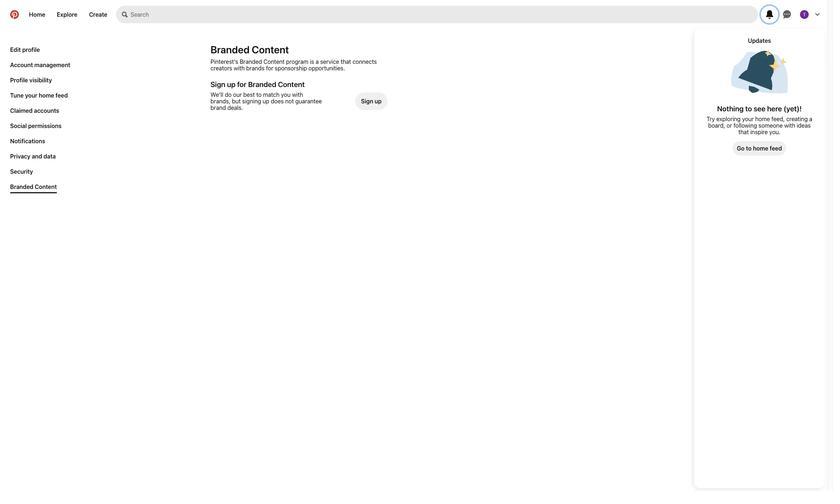 Task type: describe. For each thing, give the bounding box(es) containing it.
branded inside branded content link
[[10, 184, 33, 190]]

accounts
[[34, 107, 59, 114]]

claimed accounts link
[[7, 104, 62, 117]]

your inside nothing to see here (yet)! try exploring your home feed, creating a board, or following someone with ideas that inspire you.
[[743, 116, 754, 122]]

home inside nothing to see here (yet)! try exploring your home feed, creating a board, or following someone with ideas that inspire you.
[[756, 116, 770, 122]]

for inside branded content pinterest's branded content program is a service that connects creators with brands for sponsorship opportunities.
[[266, 65, 273, 71]]

account management
[[10, 62, 70, 68]]

not
[[285, 98, 294, 104]]

do
[[225, 91, 232, 98]]

edit profile
[[10, 46, 40, 53]]

our
[[233, 91, 242, 98]]

home
[[29, 11, 45, 18]]

does
[[271, 98, 284, 104]]

account management link
[[7, 59, 73, 71]]

with inside branded content pinterest's branded content program is a service that connects creators with brands for sponsorship opportunities.
[[234, 65, 245, 71]]

is
[[310, 58, 314, 65]]

profile visibility
[[10, 77, 52, 83]]

to for nothing
[[746, 104, 752, 113]]

social permissions
[[10, 123, 62, 129]]

inspire
[[751, 129, 768, 135]]

service
[[320, 58, 339, 65]]

nothing
[[718, 104, 744, 113]]

content left program
[[264, 58, 285, 65]]

a inside nothing to see here (yet)! try exploring your home feed, creating a board, or following someone with ideas that inspire you.
[[810, 116, 813, 122]]

that inside nothing to see here (yet)! try exploring your home feed, creating a board, or following someone with ideas that inspire you.
[[739, 129, 749, 135]]

feed for tune your home feed
[[56, 92, 68, 99]]

notifications link
[[7, 135, 48, 147]]

data
[[44, 153, 56, 160]]

content up brands
[[252, 44, 289, 55]]

sign up button
[[355, 91, 388, 111]]

see
[[754, 104, 766, 113]]

updates
[[748, 37, 771, 44]]

connects
[[353, 58, 377, 65]]

explore
[[57, 11, 77, 18]]

notifications
[[10, 138, 45, 144]]

content up you
[[278, 80, 305, 89]]

Search text field
[[131, 6, 758, 23]]

management
[[34, 62, 70, 68]]

you.
[[770, 129, 781, 135]]

1 vertical spatial for
[[237, 80, 247, 89]]

board,
[[709, 122, 726, 129]]

content down security link
[[35, 184, 57, 190]]

guarantee
[[296, 98, 322, 104]]

privacy and data
[[10, 153, 56, 160]]

following
[[734, 122, 757, 129]]

claimed accounts
[[10, 107, 59, 114]]

tyler black image
[[801, 10, 809, 19]]

tune your home feed link
[[7, 89, 71, 102]]

privacy
[[10, 153, 30, 160]]

creators
[[211, 65, 232, 71]]

visibility
[[29, 77, 52, 83]]



Task type: vqa. For each thing, say whether or not it's contained in the screenshot.
the inspire
yes



Task type: locate. For each thing, give the bounding box(es) containing it.
a
[[316, 58, 319, 65], [810, 116, 813, 122]]

1 horizontal spatial feed
[[770, 145, 782, 152]]

sign
[[211, 80, 225, 89], [361, 98, 373, 104]]

claimed
[[10, 107, 33, 114]]

you
[[281, 91, 291, 98]]

branded up match
[[248, 80, 276, 89]]

your down see
[[743, 116, 754, 122]]

match
[[263, 91, 280, 98]]

sign for sign up
[[361, 98, 373, 104]]

home for to
[[753, 145, 769, 152]]

feed up accounts
[[56, 92, 68, 99]]

0 vertical spatial home
[[39, 92, 54, 99]]

feed for go to home feed
[[770, 145, 782, 152]]

with left brands
[[234, 65, 245, 71]]

edit
[[10, 46, 21, 53]]

home
[[39, 92, 54, 99], [756, 116, 770, 122], [753, 145, 769, 152]]

home inside list
[[39, 92, 54, 99]]

account
[[10, 62, 33, 68]]

with
[[234, 65, 245, 71], [292, 91, 303, 98], [785, 122, 796, 129]]

we'll
[[211, 91, 223, 98]]

that right service
[[341, 58, 351, 65]]

sign up for branded content
[[211, 80, 305, 89]]

creating
[[787, 116, 808, 122]]

0 vertical spatial your
[[25, 92, 37, 99]]

but
[[232, 98, 241, 104]]

1 vertical spatial your
[[743, 116, 754, 122]]

profile visibility link
[[7, 74, 55, 86]]

feed inside button
[[770, 145, 782, 152]]

branded
[[211, 44, 250, 55], [240, 58, 262, 65], [248, 80, 276, 89], [10, 184, 33, 190]]

sign inside button
[[361, 98, 373, 104]]

branded up pinterest's
[[211, 44, 250, 55]]

your right the tune
[[25, 92, 37, 99]]

with inside nothing to see here (yet)! try exploring your home feed, creating a board, or following someone with ideas that inspire you.
[[785, 122, 796, 129]]

to
[[256, 91, 262, 98], [746, 104, 752, 113], [746, 145, 752, 152]]

security
[[10, 168, 33, 175]]

1 vertical spatial feed
[[770, 145, 782, 152]]

go
[[737, 145, 745, 152]]

go to home feed button
[[733, 141, 787, 156]]

social permissions link
[[7, 120, 64, 132]]

your inside tune your home feed link
[[25, 92, 37, 99]]

tune
[[10, 92, 24, 99]]

to right go
[[746, 145, 752, 152]]

brands
[[246, 65, 265, 71]]

with inside we'll do our best to match you with brands, but signing up does not guarantee brand deals.
[[292, 91, 303, 98]]

sign up
[[361, 98, 382, 104]]

up inside button
[[375, 98, 382, 104]]

and
[[32, 153, 42, 160]]

1 horizontal spatial up
[[263, 98, 269, 104]]

branded content link
[[7, 181, 60, 193]]

social
[[10, 123, 27, 129]]

branded down security
[[10, 184, 33, 190]]

signing
[[242, 98, 261, 104]]

try
[[707, 116, 715, 122]]

to right best
[[256, 91, 262, 98]]

0 vertical spatial that
[[341, 58, 351, 65]]

sign for sign up for branded content
[[211, 80, 225, 89]]

that inside branded content pinterest's branded content program is a service that connects creators with brands for sponsorship opportunities.
[[341, 58, 351, 65]]

your
[[25, 92, 37, 99], [743, 116, 754, 122]]

home up accounts
[[39, 92, 54, 99]]

feed,
[[772, 116, 785, 122]]

2 vertical spatial home
[[753, 145, 769, 152]]

brands,
[[211, 98, 231, 104]]

permissions
[[28, 123, 62, 129]]

1 horizontal spatial for
[[266, 65, 273, 71]]

1 vertical spatial that
[[739, 129, 749, 135]]

a right is at left
[[316, 58, 319, 65]]

to inside button
[[746, 145, 752, 152]]

up
[[227, 80, 236, 89], [263, 98, 269, 104], [375, 98, 382, 104]]

1 horizontal spatial that
[[739, 129, 749, 135]]

1 horizontal spatial your
[[743, 116, 754, 122]]

0 horizontal spatial feed
[[56, 92, 68, 99]]

0 horizontal spatial with
[[234, 65, 245, 71]]

program
[[286, 58, 309, 65]]

brand
[[211, 104, 226, 111]]

someone
[[759, 122, 783, 129]]

security link
[[7, 165, 36, 178]]

2 horizontal spatial with
[[785, 122, 796, 129]]

create link
[[83, 6, 113, 23]]

deals.
[[228, 104, 243, 111]]

a right the creating
[[810, 116, 813, 122]]

0 vertical spatial feed
[[56, 92, 68, 99]]

0 horizontal spatial for
[[237, 80, 247, 89]]

list containing edit profile
[[7, 44, 73, 196]]

for right brands
[[266, 65, 273, 71]]

sponsorship
[[275, 65, 307, 71]]

search icon image
[[122, 12, 128, 17]]

a inside branded content pinterest's branded content program is a service that connects creators with brands for sponsorship opportunities.
[[316, 58, 319, 65]]

2 vertical spatial with
[[785, 122, 796, 129]]

or
[[727, 122, 732, 129]]

home inside button
[[753, 145, 769, 152]]

0 horizontal spatial sign
[[211, 80, 225, 89]]

home for your
[[39, 92, 54, 99]]

0 horizontal spatial a
[[316, 58, 319, 65]]

content
[[252, 44, 289, 55], [264, 58, 285, 65], [278, 80, 305, 89], [35, 184, 57, 190]]

2 vertical spatial to
[[746, 145, 752, 152]]

1 horizontal spatial sign
[[361, 98, 373, 104]]

explore link
[[51, 6, 83, 23]]

to inside nothing to see here (yet)! try exploring your home feed, creating a board, or following someone with ideas that inspire you.
[[746, 104, 752, 113]]

edit profile link
[[7, 44, 43, 56]]

(yet)!
[[784, 104, 802, 113]]

0 vertical spatial with
[[234, 65, 245, 71]]

that
[[341, 58, 351, 65], [739, 129, 749, 135]]

with left the ideas
[[785, 122, 796, 129]]

1 vertical spatial home
[[756, 116, 770, 122]]

for up our
[[237, 80, 247, 89]]

for
[[266, 65, 273, 71], [237, 80, 247, 89]]

with right you
[[292, 91, 303, 98]]

0 horizontal spatial your
[[25, 92, 37, 99]]

2 horizontal spatial up
[[375, 98, 382, 104]]

profile
[[10, 77, 28, 83]]

opportunities.
[[309, 65, 345, 71]]

to for go
[[746, 145, 752, 152]]

feed down you.
[[770, 145, 782, 152]]

up for sign up for branded content
[[227, 80, 236, 89]]

branded content pinterest's branded content program is a service that connects creators with brands for sponsorship opportunities.
[[211, 44, 377, 71]]

home down see
[[756, 116, 770, 122]]

0 vertical spatial for
[[266, 65, 273, 71]]

exploring
[[717, 116, 741, 122]]

1 horizontal spatial with
[[292, 91, 303, 98]]

1 vertical spatial to
[[746, 104, 752, 113]]

ideas
[[797, 122, 811, 129]]

0 vertical spatial sign
[[211, 80, 225, 89]]

privacy and data link
[[7, 150, 59, 162]]

0 vertical spatial to
[[256, 91, 262, 98]]

go to home feed
[[737, 145, 782, 152]]

pinterest's
[[211, 58, 238, 65]]

create
[[89, 11, 107, 18]]

up for sign up
[[375, 98, 382, 104]]

0 horizontal spatial up
[[227, 80, 236, 89]]

branded content
[[10, 184, 57, 190]]

to left see
[[746, 104, 752, 113]]

profile
[[22, 46, 40, 53]]

branded up sign up for branded content
[[240, 58, 262, 65]]

1 vertical spatial with
[[292, 91, 303, 98]]

1 horizontal spatial a
[[810, 116, 813, 122]]

1 vertical spatial sign
[[361, 98, 373, 104]]

best
[[243, 91, 255, 98]]

home link
[[23, 6, 51, 23]]

1 vertical spatial a
[[810, 116, 813, 122]]

we'll do our best to match you with brands, but signing up does not guarantee brand deals.
[[211, 91, 322, 111]]

feed
[[56, 92, 68, 99], [770, 145, 782, 152]]

0 vertical spatial a
[[316, 58, 319, 65]]

to inside we'll do our best to match you with brands, but signing up does not guarantee brand deals.
[[256, 91, 262, 98]]

list
[[7, 44, 73, 196]]

that left the inspire
[[739, 129, 749, 135]]

up inside we'll do our best to match you with brands, but signing up does not guarantee brand deals.
[[263, 98, 269, 104]]

nothing to see here (yet)! try exploring your home feed, creating a board, or following someone with ideas that inspire you.
[[707, 104, 813, 135]]

here
[[768, 104, 782, 113]]

tune your home feed
[[10, 92, 68, 99]]

0 horizontal spatial that
[[341, 58, 351, 65]]

home down the inspire
[[753, 145, 769, 152]]



